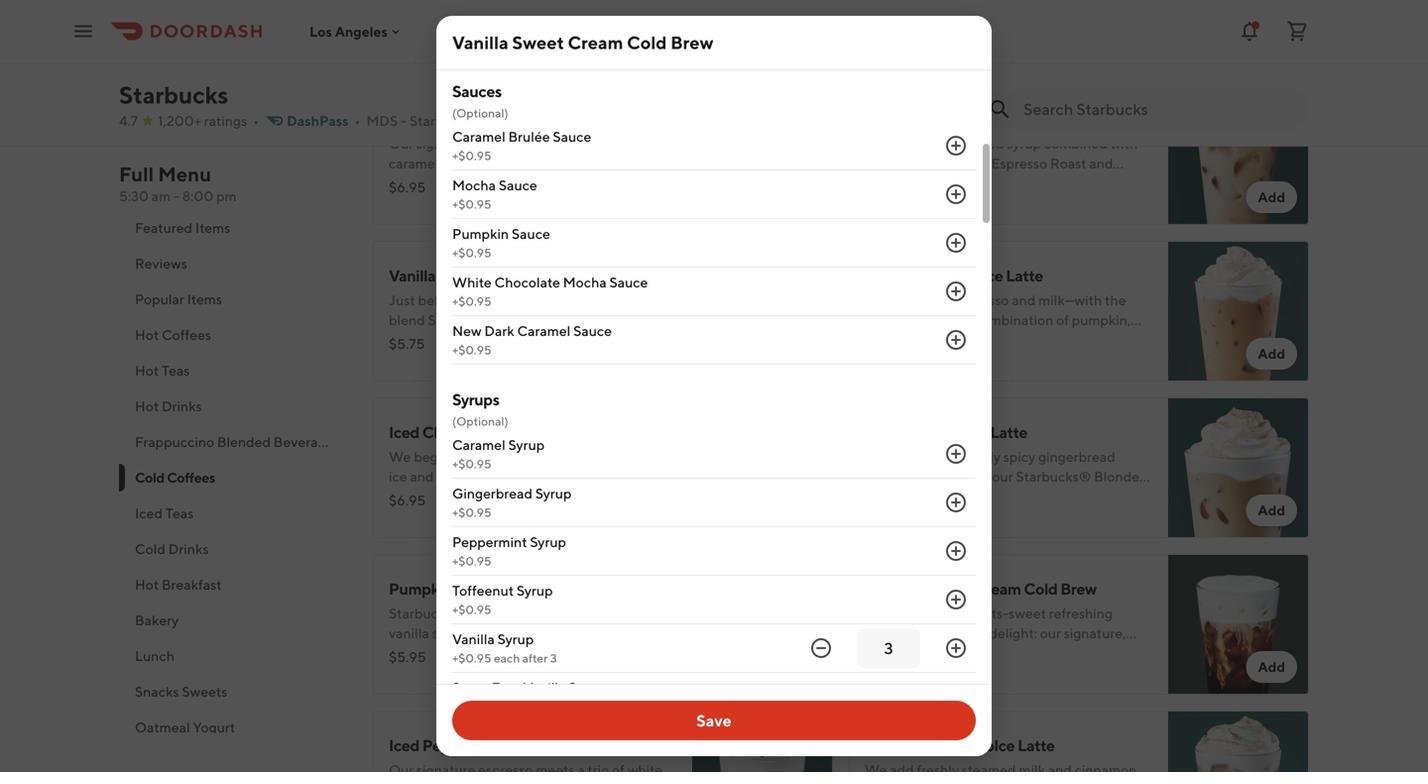 Task type: vqa. For each thing, say whether or not it's contained in the screenshot.
$5
no



Task type: locate. For each thing, give the bounding box(es) containing it.
+$0.95 inside peppermint syrup +$0.95
[[452, 555, 492, 568]]

toffeenut
[[452, 583, 514, 599]]

teas for iced teas
[[165, 505, 194, 522]]

8 +$0.95 from the top
[[452, 555, 492, 568]]

teas inside 'button'
[[162, 363, 190, 379]]

1 vertical spatial of
[[541, 645, 554, 662]]

0 horizontal spatial starbucks
[[119, 81, 228, 109]]

hot coffees button
[[119, 317, 349, 353]]

0 horizontal spatial cream
[[389, 175, 428, 191]]

1 horizontal spatial syrup
[[1007, 135, 1042, 152]]

vanilla inside vanilla syrup +$0.95 each after 3
[[452, 631, 495, 648]]

1 horizontal spatial •
[[355, 113, 360, 129]]

1 vertical spatial gingerbread
[[452, 486, 533, 502]]

pumpkin
[[452, 226, 509, 242], [899, 266, 962, 285], [389, 580, 452, 599]]

of right dusting
[[541, 645, 554, 662]]

white up new
[[452, 274, 492, 291]]

of left even
[[577, 175, 590, 191]]

hot coffees
[[135, 327, 211, 343]]

syrup
[[508, 437, 545, 453], [535, 486, 572, 502], [530, 534, 566, 551], [517, 583, 553, 599], [498, 631, 534, 648], [569, 680, 605, 696]]

pumpkin inside pumpkin cream cold brew starbucks® cold brew sweetened with vanilla syrup and topped with pumpkin cream cold foam and a dusting of pumpkin-spice topping.
[[389, 580, 452, 599]]

syrup inside peppermint syrup +$0.95
[[530, 534, 566, 551]]

iced inside button
[[135, 505, 163, 522]]

4 hot from the top
[[135, 577, 159, 593]]

+$0.95 down toffeenut
[[452, 603, 492, 617]]

drinks
[[162, 398, 202, 415], [168, 541, 209, 558]]

iced sugar cookie almondmilk latte image
[[1169, 84, 1310, 225]]

full menu 5:30 am - 8:00 pm
[[119, 163, 237, 204]]

6 +$0.95 from the top
[[452, 457, 492, 471]]

and right red
[[1100, 175, 1124, 191]]

(optional) inside sauces group
[[452, 106, 509, 120]]

+$0.95 down the supreme
[[452, 197, 492, 211]]

1 horizontal spatial starbucks®
[[865, 155, 940, 172]]

4 increase quantity by 1 image from the top
[[944, 491, 968, 515]]

3 hot from the top
[[135, 398, 159, 415]]

iced caffè latte image
[[692, 0, 833, 68]]

syrup down syrups (optional)
[[508, 437, 545, 453]]

+$0.95 inside caramel syrup +$0.95
[[452, 457, 492, 471]]

add
[[1258, 32, 1286, 49], [1258, 189, 1286, 205], [1258, 346, 1286, 362], [1258, 502, 1286, 519], [782, 659, 810, 676], [1258, 659, 1286, 676]]

cream down 'our' at top left
[[389, 175, 428, 191]]

0 horizontal spatial •
[[253, 113, 259, 129]]

0 vertical spatial starbucks®
[[865, 155, 940, 172]]

+$0.95 for pumpkin sauce
[[452, 246, 492, 260]]

iced gingerbread latte image
[[1169, 398, 1310, 539]]

increase quantity by 1 image for new dark caramel sauce
[[944, 328, 968, 352]]

Current quantity is 3 number field
[[869, 638, 909, 660]]

2 hot from the top
[[135, 363, 159, 379]]

caramel inside caramel brulée sauce +$0.95
[[452, 128, 506, 145]]

syrups (optional)
[[452, 390, 509, 429]]

+$0.95 inside gingerbread syrup +$0.95
[[452, 506, 492, 520]]

sauce inside caramel brulée sauce +$0.95
[[553, 128, 592, 145]]

pumpkin cream cold brew image
[[692, 555, 833, 695]]

sugar left "free"
[[452, 680, 489, 696]]

sweet right room option
[[512, 32, 564, 53]]

starbucks® up vanilla
[[389, 606, 464, 622]]

0 vertical spatial starbucks
[[119, 81, 228, 109]]

-
[[401, 113, 407, 129], [174, 188, 180, 204]]

$5.95
[[389, 649, 426, 666], [865, 649, 902, 666]]

iced teas
[[135, 505, 194, 522]]

1 horizontal spatial white
[[509, 737, 553, 755]]

add button for iced sugar cookie almondmilk latte
[[1246, 182, 1298, 213]]

white
[[452, 274, 492, 291], [509, 737, 553, 755]]

starbucks up 1,200+ in the top left of the page
[[119, 81, 228, 109]]

1 horizontal spatial mocha
[[563, 274, 607, 291]]

9 +$0.95 from the top
[[452, 603, 492, 617]]

1 vertical spatial topped
[[496, 625, 542, 642]]

5 +$0.95 from the top
[[452, 343, 492, 357]]

+$0.95 inside mocha sauce +$0.95
[[452, 197, 492, 211]]

syrup inside toffeenut syrup +$0.95
[[517, 583, 553, 599]]

topped inside 'iced sugar cookie almondmilk latte sugar cookie-flavored syrup combined with starbucks® blonde espresso roast and almondmilk over ice, topped with red and green sprinkles.'
[[997, 175, 1043, 191]]

• left 1.5
[[480, 113, 486, 129]]

1 vertical spatial brulée
[[442, 195, 482, 211]]

hot for hot drinks
[[135, 398, 159, 415]]

drinks up the frappuccino
[[162, 398, 202, 415]]

- right mds
[[401, 113, 407, 129]]

pumpkin for cold
[[389, 580, 452, 599]]

1 increase quantity by 1 image from the top
[[944, 183, 968, 206]]

hot breakfast
[[135, 577, 222, 593]]

red
[[1076, 175, 1097, 191]]

0 vertical spatial topped
[[997, 175, 1043, 191]]

white down sugar free vanilla syrup
[[509, 737, 553, 755]]

0 vertical spatial mocha
[[452, 177, 496, 193]]

syrup down gingerbread syrup +$0.95
[[530, 534, 566, 551]]

+$0.95 inside toffeenut syrup +$0.95
[[452, 603, 492, 617]]

2 (optional) from the top
[[452, 415, 509, 429]]

+$0.95 inside caramel brulée sauce +$0.95
[[452, 149, 492, 163]]

1 horizontal spatial topped
[[997, 175, 1043, 191]]

+$0.95 down bits.
[[452, 246, 492, 260]]

caramel
[[422, 110, 481, 128], [452, 128, 506, 145], [517, 323, 571, 339], [452, 437, 506, 453], [913, 580, 972, 599]]

0 vertical spatial coffees
[[162, 327, 211, 343]]

increase quantity by 1 image
[[944, 183, 968, 206], [944, 328, 968, 352], [944, 442, 968, 466], [944, 637, 968, 661]]

0 horizontal spatial $5.95
[[389, 649, 426, 666]]

2 $5.95 from the left
[[865, 649, 902, 666]]

increase quantity by 1 image for caramel syrup
[[944, 442, 968, 466]]

1 horizontal spatial cream
[[633, 625, 672, 642]]

0 horizontal spatial of
[[541, 645, 554, 662]]

peppermint inside peppermint syrup +$0.95
[[452, 534, 527, 551]]

starbucks® inside 'iced sugar cookie almondmilk latte sugar cookie-flavored syrup combined with starbucks® blonde espresso roast and almondmilk over ice, topped with red and green sprinkles.'
[[865, 155, 940, 172]]

am
[[152, 188, 171, 204]]

angeles
[[335, 23, 388, 39]]

caramel down syrups (optional)
[[452, 437, 506, 453]]

coffees for cold coffees
[[167, 470, 215, 486]]

save button
[[452, 701, 976, 741]]

(optional) inside "syrups" group
[[452, 415, 509, 429]]

mocha up new dark caramel sauce +$0.95
[[563, 274, 607, 291]]

dashpass •
[[287, 113, 360, 129]]

increase quantity by 1 image for toffeenut syrup
[[944, 588, 968, 612]]

latte for iced caramel brulée latte our signature espresso, milk, ice and rich caramel brulée sauce finished with whipped cream and a supreme topping of even more caramel brulée bits.
[[533, 110, 570, 128]]

a left the supreme
[[457, 175, 465, 191]]

chocolate down sugar free vanilla syrup
[[555, 737, 628, 755]]

2 horizontal spatial •
[[480, 113, 486, 129]]

beverages
[[274, 434, 340, 450]]

$5.95 for pumpkin cream cold brew
[[389, 649, 426, 666]]

increase quantity by 1 image for pumpkin sauce
[[944, 231, 968, 255]]

0 vertical spatial syrup
[[1007, 135, 1042, 152]]

3 +$0.95 from the top
[[452, 246, 492, 260]]

hot up "hot drinks" on the left of page
[[135, 363, 159, 379]]

0 vertical spatial caramel
[[389, 155, 439, 172]]

increase quantity by 1 image for caramel brulée sauce
[[944, 134, 968, 158]]

0 horizontal spatial gingerbread
[[452, 486, 533, 502]]

salted
[[865, 580, 910, 599]]

increase quantity by 1 image right salted
[[944, 588, 968, 612]]

cream
[[389, 175, 428, 191], [633, 625, 672, 642]]

0 horizontal spatial mocha
[[452, 177, 496, 193]]

peppermint down gingerbread syrup +$0.95
[[452, 534, 527, 551]]

room
[[486, 25, 524, 42]]

vanilla down 3
[[523, 680, 566, 696]]

coffees down "popular items"
[[162, 327, 211, 343]]

1 (optional) from the top
[[452, 106, 509, 120]]

0 vertical spatial peppermint
[[452, 534, 527, 551]]

add for iced sugar cookie almondmilk latte
[[1258, 189, 1286, 205]]

starbucks® up the "almondmilk"
[[865, 155, 940, 172]]

gingerbread
[[899, 423, 988, 442], [452, 486, 533, 502]]

starbucks up signature at left
[[410, 113, 472, 129]]

1 vertical spatial a
[[480, 645, 488, 662]]

iced for iced caramel brulée latte our signature espresso, milk, ice and rich caramel brulée sauce finished with whipped cream and a supreme topping of even more caramel brulée bits.
[[389, 110, 420, 128]]

bakery button
[[119, 603, 349, 639]]

increase quantity by 1 image down sprinkles.
[[944, 280, 968, 304]]

latte for iced cinnamon dolce latte
[[1018, 737, 1055, 755]]

increase quantity by 1 image down iced gingerbread latte
[[944, 491, 968, 515]]

0 vertical spatial pumpkin
[[452, 226, 509, 242]]

1 vertical spatial items
[[187, 291, 222, 308]]

0 horizontal spatial topped
[[496, 625, 542, 642]]

0 vertical spatial cream
[[389, 175, 428, 191]]

1 vertical spatial caramel
[[389, 195, 439, 211]]

hot down popular on the top left of the page
[[135, 327, 159, 343]]

praline
[[491, 423, 540, 442]]

sauces group
[[452, 80, 976, 365]]

0 horizontal spatial syrup
[[432, 625, 467, 642]]

dolce
[[974, 737, 1015, 755]]

syrup inside vanilla syrup +$0.95 each after 3
[[498, 631, 534, 648]]

1 vertical spatial drinks
[[168, 541, 209, 558]]

increase quantity by 1 image down cookie
[[944, 134, 968, 158]]

2 vertical spatial sugar
[[452, 680, 489, 696]]

0 vertical spatial (optional)
[[452, 106, 509, 120]]

hot for hot coffees
[[135, 327, 159, 343]]

increase quantity by 1 image down iced gingerbread latte
[[944, 442, 968, 466]]

+$0.95 inside the pumpkin sauce +$0.95
[[452, 246, 492, 260]]

+$0.95 down 'iced chestnut praline latte'
[[452, 457, 492, 471]]

iced inside 'iced sugar cookie almondmilk latte sugar cookie-flavored syrup combined with starbucks® blonde espresso roast and almondmilk over ice, topped with red and green sprinkles.'
[[865, 110, 896, 128]]

reviews
[[135, 255, 187, 272]]

pumpkin cream cold brew starbucks® cold brew sweetened with vanilla syrup and topped with pumpkin cream cold foam and a dusting of pumpkin-spice topping.
[[389, 580, 672, 682]]

2 increase quantity by 1 image from the top
[[944, 231, 968, 255]]

1 vertical spatial $6.95
[[389, 493, 426, 509]]

hot up bakery
[[135, 577, 159, 593]]

gingerbread syrup +$0.95
[[452, 486, 572, 520]]

sweet down the pumpkin sauce +$0.95
[[439, 266, 483, 285]]

with inside iced caramel brulée latte our signature espresso, milk, ice and rich caramel brulée sauce finished with whipped cream and a supreme topping of even more caramel brulée bits.
[[577, 155, 605, 172]]

0 vertical spatial gingerbread
[[899, 423, 988, 442]]

2 vertical spatial pumpkin
[[389, 580, 452, 599]]

mocha inside mocha sauce +$0.95
[[452, 177, 496, 193]]

0 vertical spatial of
[[577, 175, 590, 191]]

cream inside pumpkin cream cold brew starbucks® cold brew sweetened with vanilla syrup and topped with pumpkin cream cold foam and a dusting of pumpkin-spice topping.
[[633, 625, 672, 642]]

starbucks
[[119, 81, 228, 109], [410, 113, 472, 129]]

blonde
[[943, 155, 989, 172]]

increase quantity by 1 image left ice,
[[944, 183, 968, 206]]

chocolate down the pumpkin sauce +$0.95
[[495, 274, 560, 291]]

increase quantity by 1 image up the iced pumpkin spice latte
[[944, 231, 968, 255]]

pumpkin left the spice
[[899, 266, 962, 285]]

0 horizontal spatial -
[[174, 188, 180, 204]]

1 horizontal spatial sweet
[[512, 32, 564, 53]]

cold
[[627, 32, 667, 53], [535, 266, 569, 285], [135, 470, 164, 486], [135, 541, 166, 558], [505, 580, 539, 599], [1024, 580, 1058, 599], [467, 606, 498, 622]]

0 vertical spatial white
[[452, 274, 492, 291]]

chocolate inside white chocolate mocha sauce +$0.95
[[495, 274, 560, 291]]

of inside iced caramel brulée latte our signature espresso, milk, ice and rich caramel brulée sauce finished with whipped cream and a supreme topping of even more caramel brulée bits.
[[577, 175, 590, 191]]

dashpass
[[287, 113, 349, 129]]

iced for iced sugar cookie almondmilk latte sugar cookie-flavored syrup combined with starbucks® blonde espresso roast and almondmilk over ice, topped with red and green sprinkles.
[[865, 110, 896, 128]]

1 horizontal spatial a
[[480, 645, 488, 662]]

$5.95 down vanilla
[[389, 649, 426, 666]]

mocha down spice
[[631, 737, 679, 755]]

a inside pumpkin cream cold brew starbucks® cold brew sweetened with vanilla syrup and topped with pumpkin cream cold foam and a dusting of pumpkin-spice topping.
[[480, 645, 488, 662]]

caramel
[[389, 155, 439, 172], [389, 195, 439, 211]]

mocha up bits.
[[452, 177, 496, 193]]

and right the "ice" at the top of the page
[[593, 135, 617, 152]]

and right foam
[[454, 645, 478, 662]]

peppermint down "free"
[[422, 737, 506, 755]]

4 increase quantity by 1 image from the top
[[944, 637, 968, 661]]

cold inside cold drinks button
[[135, 541, 166, 558]]

roast
[[1050, 155, 1087, 172]]

coffees inside button
[[162, 327, 211, 343]]

sweet
[[512, 32, 564, 53], [439, 266, 483, 285]]

1 vertical spatial starbucks®
[[389, 606, 464, 622]]

popular
[[135, 291, 184, 308]]

with down roast
[[1046, 175, 1073, 191]]

1 brulée from the top
[[442, 155, 482, 172]]

1 vertical spatial mocha
[[563, 274, 607, 291]]

iced gingerbread latte
[[865, 423, 1028, 442]]

brew inside dialog
[[671, 32, 714, 53]]

$6.95
[[389, 179, 426, 195], [389, 493, 426, 509]]

reviews button
[[119, 246, 349, 282]]

4 +$0.95 from the top
[[452, 295, 492, 309]]

$6.95 down the chestnut
[[389, 493, 426, 509]]

0 horizontal spatial white
[[452, 274, 492, 291]]

1 vertical spatial sweet
[[439, 266, 483, 285]]

1 horizontal spatial starbucks
[[410, 113, 472, 129]]

10 +$0.95 from the top
[[452, 652, 492, 666]]

add for iced pumpkin spice latte
[[1258, 346, 1286, 362]]

0 vertical spatial teas
[[162, 363, 190, 379]]

• left mds
[[355, 113, 360, 129]]

increase quantity by 1 image up salted caramel cream cold brew
[[944, 540, 968, 563]]

latte for iced chestnut praline latte
[[543, 423, 580, 442]]

featured items
[[135, 220, 230, 236]]

(optional) down "syrups"
[[452, 415, 509, 429]]

teas down hot coffees
[[162, 363, 190, 379]]

0 vertical spatial items
[[195, 220, 230, 236]]

pumpkin-
[[556, 645, 618, 662]]

add button for salted caramel cream cold brew
[[1246, 652, 1298, 684]]

coffees for hot coffees
[[162, 327, 211, 343]]

1 hot from the top
[[135, 327, 159, 343]]

0 vertical spatial -
[[401, 113, 407, 129]]

brulée inside iced caramel brulée latte our signature espresso, milk, ice and rich caramel brulée sauce finished with whipped cream and a supreme topping of even more caramel brulée bits.
[[484, 110, 530, 128]]

a left the each
[[480, 645, 488, 662]]

6 increase quantity by 1 image from the top
[[944, 588, 968, 612]]

2 • from the left
[[355, 113, 360, 129]]

teas
[[162, 363, 190, 379], [165, 505, 194, 522]]

increase quantity by 1 image for white chocolate mocha sauce
[[944, 280, 968, 304]]

of
[[577, 175, 590, 191], [541, 645, 554, 662]]

2 caramel from the top
[[389, 195, 439, 211]]

sugar up cookie-
[[899, 110, 939, 128]]

save
[[697, 712, 732, 731]]

increase quantity by 1 image for gingerbread syrup
[[944, 491, 968, 515]]

vanilla up the each
[[452, 631, 495, 648]]

brulée down signature at left
[[442, 155, 482, 172]]

1 vertical spatial (optional)
[[452, 415, 509, 429]]

2 $6.95 from the top
[[389, 493, 426, 509]]

$6.95 for iced caramel brulée latte
[[389, 179, 426, 195]]

iced cinnamon dolce latte image
[[1169, 711, 1310, 773]]

2 vertical spatial mocha
[[631, 737, 679, 755]]

1 vertical spatial teas
[[165, 505, 194, 522]]

- right am
[[174, 188, 180, 204]]

syrup for vanilla syrup
[[498, 631, 534, 648]]

iced teas button
[[119, 496, 349, 532]]

iced pumpkin spice latte image
[[1169, 241, 1310, 382]]

breakfast
[[162, 577, 222, 593]]

1 $6.95 from the top
[[389, 179, 426, 195]]

0 vertical spatial drinks
[[162, 398, 202, 415]]

cream inside iced caramel brulée latte our signature espresso, milk, ice and rich caramel brulée sauce finished with whipped cream and a supreme topping of even more caramel brulée bits.
[[389, 175, 428, 191]]

coffees down the frappuccino
[[167, 470, 215, 486]]

vanilla up sauces
[[452, 32, 509, 53]]

0 horizontal spatial pumpkin
[[389, 580, 452, 599]]

mds
[[366, 113, 398, 129]]

1 vertical spatial white
[[509, 737, 553, 755]]

2 increase quantity by 1 image from the top
[[944, 328, 968, 352]]

with down the "ice" at the top of the page
[[577, 155, 605, 172]]

3 increase quantity by 1 image from the top
[[944, 280, 968, 304]]

a inside iced caramel brulée latte our signature espresso, milk, ice and rich caramel brulée sauce finished with whipped cream and a supreme topping of even more caramel brulée bits.
[[457, 175, 465, 191]]

1 horizontal spatial pumpkin
[[452, 226, 509, 242]]

+$0.95 left the each
[[452, 652, 492, 666]]

syrup up espresso
[[1007, 135, 1042, 152]]

add button for pumpkin cream cold brew
[[770, 652, 821, 684]]

0 vertical spatial $6.95
[[389, 179, 426, 195]]

sauce inside the pumpkin sauce +$0.95
[[512, 226, 550, 242]]

cream up spice
[[633, 625, 672, 642]]

topped
[[997, 175, 1043, 191], [496, 625, 542, 642]]

+$0.95 up the supreme
[[452, 149, 492, 163]]

sauce inside white chocolate mocha sauce +$0.95
[[610, 274, 648, 291]]

topping
[[525, 175, 574, 191]]

1 horizontal spatial $5.95
[[865, 649, 902, 666]]

iced
[[389, 110, 420, 128], [865, 110, 896, 128], [865, 266, 896, 285], [389, 423, 420, 442], [865, 423, 896, 442], [135, 505, 163, 522], [389, 737, 420, 755], [865, 737, 896, 755]]

• right ratings
[[253, 113, 259, 129]]

snacks
[[135, 684, 179, 700]]

caramel down sauces (optional)
[[452, 128, 506, 145]]

teas inside button
[[165, 505, 194, 522]]

sugar up the "almondmilk"
[[865, 135, 902, 152]]

1 +$0.95 from the top
[[452, 149, 492, 163]]

pumpkin inside the pumpkin sauce +$0.95
[[452, 226, 509, 242]]

1 vertical spatial syrup
[[432, 625, 467, 642]]

+$0.95 up peppermint syrup +$0.95
[[452, 506, 492, 520]]

+$0.95 for mocha sauce
[[452, 197, 492, 211]]

with up pumpkin at the left bottom of the page
[[608, 606, 635, 622]]

syrup up foam
[[432, 625, 467, 642]]

1 $5.95 from the left
[[389, 649, 426, 666]]

0 vertical spatial a
[[457, 175, 465, 191]]

2 +$0.95 from the top
[[452, 197, 492, 211]]

1 vertical spatial coffees
[[167, 470, 215, 486]]

increase quantity by 1 image down salted caramel cream cold brew
[[944, 637, 968, 661]]

cold inside vanilla sweet cream cold brew dialog
[[627, 32, 667, 53]]

1 vertical spatial -
[[174, 188, 180, 204]]

oatmeal yogurt
[[135, 720, 235, 736]]

1 horizontal spatial gingerbread
[[899, 423, 988, 442]]

iced for iced teas
[[135, 505, 163, 522]]

pumpkin up vanilla
[[389, 580, 452, 599]]

items inside button
[[195, 220, 230, 236]]

0 horizontal spatial sweet
[[439, 266, 483, 285]]

ice,
[[972, 175, 994, 191]]

green
[[865, 195, 902, 211]]

hot
[[135, 327, 159, 343], [135, 363, 159, 379], [135, 398, 159, 415], [135, 577, 159, 593]]

and
[[593, 135, 617, 152], [1090, 155, 1113, 172], [431, 175, 455, 191], [1100, 175, 1124, 191], [469, 625, 493, 642], [454, 645, 478, 662]]

latte inside iced caramel brulée latte our signature espresso, milk, ice and rich caramel brulée sauce finished with whipped cream and a supreme topping of even more caramel brulée bits.
[[533, 110, 570, 128]]

hot inside 'button'
[[135, 363, 159, 379]]

sauce inside new dark caramel sauce +$0.95
[[573, 323, 612, 339]]

0 horizontal spatial starbucks®
[[389, 606, 464, 622]]

2 horizontal spatial mocha
[[631, 737, 679, 755]]

caramel inside caramel syrup +$0.95
[[452, 437, 506, 453]]

1 vertical spatial vanilla sweet cream cold brew
[[389, 266, 608, 285]]

0 vertical spatial vanilla sweet cream cold brew
[[452, 32, 714, 53]]

0 horizontal spatial a
[[457, 175, 465, 191]]

syrup up the each
[[498, 631, 534, 648]]

caramel down white chocolate mocha sauce +$0.95
[[517, 323, 571, 339]]

sugar free vanilla syrup
[[452, 680, 605, 696]]

1 vertical spatial cream
[[633, 625, 672, 642]]

+$0.95 up toffeenut
[[452, 555, 492, 568]]

drinks up breakfast
[[168, 541, 209, 558]]

1 horizontal spatial of
[[577, 175, 590, 191]]

spice
[[965, 266, 1003, 285]]

5 increase quantity by 1 image from the top
[[944, 540, 968, 563]]

0 vertical spatial brulée
[[442, 155, 482, 172]]

brew
[[671, 32, 714, 53], [572, 266, 608, 285], [541, 580, 578, 599], [1061, 580, 1097, 599], [500, 606, 533, 622]]

teas down cold coffees
[[165, 505, 194, 522]]

with down sweetened
[[545, 625, 572, 642]]

topped down espresso
[[997, 175, 1043, 191]]

hot down the hot teas
[[135, 398, 159, 415]]

syrup up sweetened
[[517, 583, 553, 599]]

syrup inside caramel syrup +$0.95
[[508, 437, 545, 453]]

0 vertical spatial chocolate
[[495, 274, 560, 291]]

1.5
[[494, 113, 511, 129]]

syrup down caramel syrup +$0.95
[[535, 486, 572, 502]]

syrup
[[1007, 135, 1042, 152], [432, 625, 467, 642]]

+$0.95 up new
[[452, 295, 492, 309]]

0 vertical spatial sweet
[[512, 32, 564, 53]]

7 +$0.95 from the top
[[452, 506, 492, 520]]

syrup inside gingerbread syrup +$0.95
[[535, 486, 572, 502]]

items inside button
[[187, 291, 222, 308]]

2 horizontal spatial pumpkin
[[899, 266, 962, 285]]

1 vertical spatial starbucks
[[410, 113, 472, 129]]

$5.95 right decrease quantity by 1 image
[[865, 649, 902, 666]]

brulée left bits.
[[442, 195, 482, 211]]

$6.95 down 'our' at top left
[[389, 179, 426, 195]]

topped up dusting
[[496, 625, 542, 642]]

salted caramel cream cold brew image
[[1169, 555, 1310, 695]]

items right popular on the top left of the page
[[187, 291, 222, 308]]

hot drinks button
[[119, 389, 349, 425]]

iced inside iced caramel brulée latte our signature espresso, milk, ice and rich caramel brulée sauce finished with whipped cream and a supreme topping of even more caramel brulée bits.
[[389, 110, 420, 128]]

(optional) down sauces
[[452, 106, 509, 120]]

increase quantity by 1 image
[[944, 134, 968, 158], [944, 231, 968, 255], [944, 280, 968, 304], [944, 491, 968, 515], [944, 540, 968, 563], [944, 588, 968, 612]]

3 increase quantity by 1 image from the top
[[944, 442, 968, 466]]

+$0.95 down new
[[452, 343, 492, 357]]

oatmeal
[[135, 720, 190, 736]]

items down pm
[[195, 220, 230, 236]]

and up dusting
[[469, 625, 493, 642]]

1 increase quantity by 1 image from the top
[[944, 134, 968, 158]]

lunch button
[[119, 639, 349, 675]]

foam
[[419, 645, 451, 662]]

caramel up signature at left
[[422, 110, 481, 128]]

+$0.95 inside vanilla syrup +$0.95 each after 3
[[452, 652, 492, 666]]



Task type: describe. For each thing, give the bounding box(es) containing it.
1 caramel from the top
[[389, 155, 439, 172]]

+$0.95 for peppermint syrup
[[452, 555, 492, 568]]

syrup for caramel syrup
[[508, 437, 545, 453]]

syrup inside pumpkin cream cold brew starbucks® cold brew sweetened with vanilla syrup and topped with pumpkin cream cold foam and a dusting of pumpkin-spice topping.
[[432, 625, 467, 642]]

items for featured items
[[195, 220, 230, 236]]

iced for iced gingerbread latte
[[865, 423, 896, 442]]

caramel right salted
[[913, 580, 972, 599]]

mocha inside white chocolate mocha sauce +$0.95
[[563, 274, 607, 291]]

topped inside pumpkin cream cold brew starbucks® cold brew sweetened with vanilla syrup and topped with pumpkin cream cold foam and a dusting of pumpkin-spice topping.
[[496, 625, 542, 642]]

espresso,
[[478, 135, 537, 152]]

finished
[[524, 155, 575, 172]]

over
[[942, 175, 969, 191]]

frappuccino blended beverages
[[135, 434, 340, 450]]

cookie
[[942, 110, 992, 128]]

vanilla sweet cream cold brew image
[[692, 241, 833, 382]]

latte inside 'iced sugar cookie almondmilk latte sugar cookie-flavored syrup combined with starbucks® blonde espresso roast and almondmilk over ice, topped with red and green sprinkles.'
[[1083, 110, 1120, 128]]

iced caffè americano image
[[1169, 0, 1310, 68]]

$6.95 for iced chestnut praline latte
[[389, 493, 426, 509]]

cinnamon
[[899, 737, 971, 755]]

blended
[[217, 434, 271, 450]]

1 vertical spatial sugar
[[865, 135, 902, 152]]

syrup for toffeenut syrup
[[517, 583, 553, 599]]

add button for iced gingerbread latte
[[1246, 495, 1298, 527]]

cold drinks button
[[119, 532, 349, 567]]

open menu image
[[71, 19, 95, 43]]

combined
[[1044, 135, 1108, 152]]

sauces (optional)
[[452, 82, 509, 120]]

gingerbread inside gingerbread syrup +$0.95
[[452, 486, 533, 502]]

4.7
[[119, 113, 138, 129]]

and down signature at left
[[431, 175, 455, 191]]

drinks for cold drinks
[[168, 541, 209, 558]]

+$0.95 for vanilla syrup
[[452, 652, 492, 666]]

drinks for hot drinks
[[162, 398, 202, 415]]

increase quantity by 1 image for mocha sauce
[[944, 183, 968, 206]]

0 vertical spatial sugar
[[899, 110, 939, 128]]

brulée inside caramel brulée sauce +$0.95
[[508, 128, 550, 145]]

hot teas
[[135, 363, 190, 379]]

latte for iced pumpkin spice latte
[[1006, 266, 1043, 285]]

iced peppermint white chocolate mocha
[[389, 737, 679, 755]]

vanilla syrup +$0.95 each after 3
[[452, 631, 557, 666]]

toffeenut syrup +$0.95
[[452, 583, 553, 617]]

pumpkin sauce +$0.95
[[452, 226, 550, 260]]

hot drinks
[[135, 398, 202, 415]]

hot for hot breakfast
[[135, 577, 159, 593]]

and up red
[[1090, 155, 1113, 172]]

cream inside vanilla sweet cream cold brew dialog
[[568, 32, 623, 53]]

iced chestnut praline latte
[[389, 423, 580, 442]]

1 horizontal spatial -
[[401, 113, 407, 129]]

add for iced gingerbread latte
[[1258, 502, 1286, 519]]

add for salted caramel cream cold brew
[[1258, 659, 1286, 676]]

iced peppermint white chocolate mocha image
[[692, 711, 833, 773]]

yogurt
[[193, 720, 235, 736]]

pumpkin
[[575, 625, 631, 642]]

lunch
[[135, 648, 175, 665]]

dark
[[485, 323, 515, 339]]

+$0.95 for gingerbread syrup
[[452, 506, 492, 520]]

(optional) for sauces
[[452, 106, 509, 120]]

vanilla up $5.75
[[389, 266, 436, 285]]

cold drinks
[[135, 541, 209, 558]]

signature
[[417, 135, 476, 152]]

sweets
[[182, 684, 227, 700]]

1 • from the left
[[253, 113, 259, 129]]

1 vertical spatial peppermint
[[422, 737, 506, 755]]

+$0.95 inside white chocolate mocha sauce +$0.95
[[452, 295, 492, 309]]

starbucks® inside pumpkin cream cold brew starbucks® cold brew sweetened with vanilla syrup and topped with pumpkin cream cold foam and a dusting of pumpkin-spice topping.
[[389, 606, 464, 622]]

1 vertical spatial chocolate
[[555, 737, 628, 755]]

spice
[[618, 645, 651, 662]]

caramel inside iced caramel brulée latte our signature espresso, milk, ice and rich caramel brulée sauce finished with whipped cream and a supreme topping of even more caramel brulée bits.
[[422, 110, 481, 128]]

hot for hot teas
[[135, 363, 159, 379]]

iced for iced peppermint white chocolate mocha
[[389, 737, 420, 755]]

notification bell image
[[1238, 19, 1262, 43]]

a for cream
[[480, 645, 488, 662]]

iced pumpkin spice latte
[[865, 266, 1043, 285]]

mocha sauce +$0.95
[[452, 177, 537, 211]]

bits.
[[485, 195, 512, 211]]

Item Search search field
[[1024, 98, 1294, 120]]

dusting
[[490, 645, 538, 662]]

ice
[[572, 135, 590, 152]]

more
[[626, 175, 659, 191]]

iced chestnut praline latte image
[[692, 398, 833, 539]]

popular items
[[135, 291, 222, 308]]

iced cinnamon dolce latte
[[865, 737, 1055, 755]]

pm
[[216, 188, 237, 204]]

bakery
[[135, 613, 179, 629]]

cold coffees
[[135, 470, 215, 486]]

sugar inside "syrups" group
[[452, 680, 489, 696]]

sweet inside dialog
[[512, 32, 564, 53]]

free
[[492, 680, 521, 696]]

our
[[389, 135, 414, 152]]

iced caramel brulée latte image
[[692, 84, 833, 225]]

new
[[452, 323, 482, 339]]

syrups group
[[452, 389, 976, 773]]

syrup for gingerbread syrup
[[535, 486, 572, 502]]

iced caramel brulée latte our signature espresso, milk, ice and rich caramel brulée sauce finished with whipped cream and a supreme topping of even more caramel brulée bits.
[[389, 110, 663, 211]]

a for caramel
[[457, 175, 465, 191]]

peppermint syrup +$0.95
[[452, 534, 566, 568]]

sweetened
[[536, 606, 605, 622]]

popular items button
[[119, 282, 349, 317]]

sauce
[[485, 155, 522, 172]]

rich
[[620, 135, 643, 152]]

white inside white chocolate mocha sauce +$0.95
[[452, 274, 492, 291]]

- inside full menu 5:30 am - 8:00 pm
[[174, 188, 180, 204]]

pumpkin for +$0.95
[[452, 226, 509, 242]]

los
[[310, 23, 332, 39]]

hot teas button
[[119, 353, 349, 389]]

oatmeal yogurt button
[[119, 710, 349, 746]]

iced for iced chestnut praline latte
[[389, 423, 420, 442]]

$5.95 for salted caramel cream cold brew
[[865, 649, 902, 666]]

vanilla sweet cream cold brew dialog
[[437, 0, 992, 773]]

chestnut
[[422, 423, 488, 442]]

hot breakfast button
[[119, 567, 349, 603]]

caramel brulée sauce +$0.95
[[452, 128, 592, 163]]

los angeles
[[310, 23, 388, 39]]

iced for iced cinnamon dolce latte
[[865, 737, 896, 755]]

snacks sweets button
[[119, 675, 349, 710]]

supreme
[[467, 175, 522, 191]]

3 • from the left
[[480, 113, 486, 129]]

ratings
[[204, 113, 247, 129]]

add button for iced pumpkin spice latte
[[1246, 338, 1298, 370]]

$5.45
[[389, 22, 426, 39]]

increase quantity by 1 image for peppermint syrup
[[944, 540, 968, 563]]

frappuccino blended beverages button
[[119, 425, 349, 460]]

sauces
[[452, 82, 502, 101]]

cream inside pumpkin cream cold brew starbucks® cold brew sweetened with vanilla syrup and topped with pumpkin cream cold foam and a dusting of pumpkin-spice topping.
[[455, 580, 502, 599]]

1,200+ ratings •
[[158, 113, 259, 129]]

cookie-
[[904, 135, 953, 152]]

1,200+
[[158, 113, 201, 129]]

syrup for peppermint syrup
[[530, 534, 566, 551]]

salted caramel cream cold brew
[[865, 580, 1097, 599]]

topping.
[[389, 665, 441, 682]]

2 brulée from the top
[[442, 195, 482, 211]]

(optional) for syrups
[[452, 415, 509, 429]]

add for pumpkin cream cold brew
[[782, 659, 810, 676]]

items for popular items
[[187, 291, 222, 308]]

+$0.95 for caramel syrup
[[452, 457, 492, 471]]

iced sugar cookie almondmilk latte sugar cookie-flavored syrup combined with starbucks® blonde espresso roast and almondmilk over ice, topped with red and green sprinkles.
[[865, 110, 1138, 211]]

whipped
[[608, 155, 663, 172]]

with right combined
[[1111, 135, 1138, 152]]

1 vertical spatial pumpkin
[[899, 266, 962, 285]]

3
[[550, 652, 557, 666]]

syrup inside 'iced sugar cookie almondmilk latte sugar cookie-flavored syrup combined with starbucks® blonde espresso roast and almondmilk over ice, topped with red and green sprinkles.'
[[1007, 135, 1042, 152]]

sauce inside mocha sauce +$0.95
[[499, 177, 537, 193]]

menu
[[158, 163, 211, 186]]

decrease quantity by 1 image
[[810, 637, 833, 661]]

+$0.95 inside new dark caramel sauce +$0.95
[[452, 343, 492, 357]]

sprinkles.
[[904, 195, 963, 211]]

after
[[522, 652, 548, 666]]

caramel syrup +$0.95
[[452, 437, 545, 471]]

new dark caramel sauce +$0.95
[[452, 323, 612, 357]]

of inside pumpkin cream cold brew starbucks® cold brew sweetened with vanilla syrup and topped with pumpkin cream cold foam and a dusting of pumpkin-spice topping.
[[541, 645, 554, 662]]

vanilla sweet cream cold brew inside dialog
[[452, 32, 714, 53]]

full
[[119, 163, 154, 186]]

cold
[[389, 645, 416, 662]]

caramel inside new dark caramel sauce +$0.95
[[517, 323, 571, 339]]

iced for iced pumpkin spice latte
[[865, 266, 896, 285]]

milk,
[[539, 135, 569, 152]]

syrup down "pumpkin-"
[[569, 680, 605, 696]]

0 items, open order cart image
[[1286, 19, 1310, 43]]

frappuccino
[[135, 434, 214, 450]]

Room checkbox
[[452, 25, 470, 43]]

teas for hot teas
[[162, 363, 190, 379]]

+$0.95 for toffeenut syrup
[[452, 603, 492, 617]]



